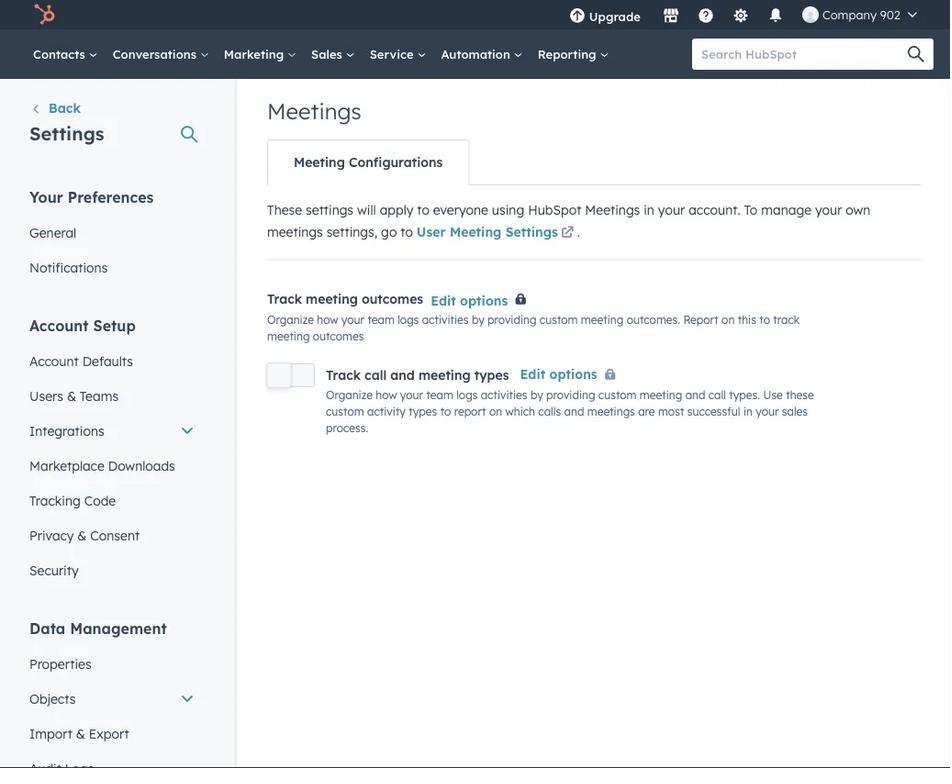 Task type: vqa. For each thing, say whether or not it's contained in the screenshot.
types team
yes



Task type: locate. For each thing, give the bounding box(es) containing it.
contacts
[[33, 46, 89, 62]]

1 horizontal spatial meeting
[[450, 224, 502, 240]]

in down types.
[[744, 405, 753, 418]]

users
[[29, 388, 63, 404]]

activities down track meeting outcomes edit options
[[422, 313, 469, 327]]

0 vertical spatial on
[[722, 313, 735, 327]]

providing inside organize how your team logs activities by providing custom meeting and call types. use these custom activity types to report on which calls and meetings are most successful in your sales process.
[[547, 388, 596, 402]]

meeting
[[306, 291, 358, 307], [581, 313, 624, 327], [267, 330, 310, 344], [419, 367, 471, 383], [640, 388, 683, 402]]

types up report
[[475, 367, 509, 383]]

2 horizontal spatial and
[[686, 388, 706, 402]]

account up users
[[29, 353, 79, 369]]

types inside organize how your team logs activities by providing custom meeting and call types. use these custom activity types to report on which calls and meetings are most successful in your sales process.
[[409, 405, 437, 418]]

0 vertical spatial settings
[[29, 122, 104, 145]]

settings
[[29, 122, 104, 145], [506, 224, 558, 240]]

logs inside organize how your team logs activities by providing custom meeting and call types. use these custom activity types to report on which calls and meetings are most successful in your sales process.
[[457, 388, 478, 402]]

upgrade image
[[569, 8, 586, 25]]

how inside organize how your team logs activities by providing custom meeting and call types. use these custom activity types to report on which calls and meetings are most successful in your sales process.
[[376, 388, 397, 402]]

track down these
[[267, 291, 302, 307]]

1 horizontal spatial providing
[[547, 388, 596, 402]]

to left report
[[441, 405, 451, 418]]

0 vertical spatial team
[[368, 313, 395, 327]]

edit
[[431, 292, 456, 309], [520, 366, 546, 382]]

marketplace downloads
[[29, 458, 175, 474]]

1 horizontal spatial by
[[531, 388, 543, 402]]

1 vertical spatial call
[[709, 388, 726, 402]]

organize
[[267, 313, 314, 327], [326, 388, 373, 402]]

meeting down everyone
[[450, 224, 502, 240]]

providing inside organize how your team logs activities by providing custom meeting outcomes. report on this to track meeting outcomes
[[488, 313, 537, 327]]

1 horizontal spatial edit options button
[[520, 363, 623, 387]]

1 vertical spatial outcomes
[[313, 330, 364, 344]]

meetings left are
[[588, 405, 635, 418]]

in left 'account.'
[[644, 202, 655, 218]]

1 vertical spatial in
[[744, 405, 753, 418]]

team down track call and meeting types
[[427, 388, 454, 402]]

organize for meeting
[[267, 313, 314, 327]]

1 horizontal spatial activities
[[481, 388, 528, 402]]

902
[[881, 7, 901, 22]]

1 vertical spatial activities
[[481, 388, 528, 402]]

back
[[49, 100, 81, 116]]

account for account defaults
[[29, 353, 79, 369]]

team inside organize how your team logs activities by providing custom meeting outcomes. report on this to track meeting outcomes
[[368, 313, 395, 327]]

your left 'account.'
[[658, 202, 685, 218]]

meeting
[[294, 154, 345, 170], [450, 224, 502, 240]]

outcomes inside track meeting outcomes edit options
[[362, 291, 424, 307]]

1 vertical spatial options
[[550, 366, 598, 382]]

call up successful
[[709, 388, 726, 402]]

to right this in the top of the page
[[760, 313, 771, 327]]

0 vertical spatial track
[[267, 291, 302, 307]]

0 vertical spatial how
[[317, 313, 338, 327]]

marketing link
[[217, 29, 304, 79]]

preferences
[[68, 188, 154, 206]]

upgrade
[[589, 9, 641, 24]]

track up process.
[[326, 367, 361, 383]]

privacy
[[29, 528, 74, 544]]

logs up report
[[457, 388, 478, 402]]

by inside organize how your team logs activities by providing custom meeting and call types. use these custom activity types to report on which calls and meetings are most successful in your sales process.
[[531, 388, 543, 402]]

organize how your team logs activities by providing custom meeting outcomes. report on this to track meeting outcomes
[[267, 313, 800, 344]]

0 vertical spatial edit
[[431, 292, 456, 309]]

by
[[472, 313, 485, 327], [531, 388, 543, 402]]

0 vertical spatial call
[[365, 367, 387, 383]]

import
[[29, 726, 72, 742]]

1 horizontal spatial types
[[475, 367, 509, 383]]

& for consent
[[77, 528, 87, 544]]

1 horizontal spatial meetings
[[585, 202, 640, 218]]

options up organize how your team logs activities by providing custom meeting outcomes. report on this to track meeting outcomes
[[460, 292, 508, 309]]

meetings down these
[[267, 224, 323, 240]]

1 vertical spatial and
[[686, 388, 706, 402]]

0 horizontal spatial on
[[489, 405, 502, 418]]

and
[[391, 367, 415, 383], [686, 388, 706, 402], [564, 405, 584, 418]]

edit options button up organize how your team logs activities by providing custom meeting and call types. use these custom activity types to report on which calls and meetings are most successful in your sales process.
[[520, 363, 623, 387]]

team for outcomes
[[368, 313, 395, 327]]

team inside organize how your team logs activities by providing custom meeting and call types. use these custom activity types to report on which calls and meetings are most successful in your sales process.
[[427, 388, 454, 402]]

on left which
[[489, 405, 502, 418]]

outcomes down the go
[[362, 291, 424, 307]]

organize how your team logs activities by providing custom meeting and call types. use these custom activity types to report on which calls and meetings are most successful in your sales process.
[[326, 388, 815, 435]]

2 vertical spatial &
[[76, 726, 85, 742]]

tracking code
[[29, 493, 116, 509]]

1 vertical spatial organize
[[326, 388, 373, 402]]

using
[[492, 202, 525, 218]]

& right privacy
[[77, 528, 87, 544]]

0 horizontal spatial meetings
[[267, 224, 323, 240]]

custom for and
[[599, 388, 637, 402]]

0 vertical spatial activities
[[422, 313, 469, 327]]

0 vertical spatial and
[[391, 367, 415, 383]]

meeting up settings
[[294, 154, 345, 170]]

how down track meeting outcomes edit options
[[317, 313, 338, 327]]

0 horizontal spatial track
[[267, 291, 302, 307]]

outcomes down track meeting outcomes edit options
[[313, 330, 364, 344]]

user
[[417, 224, 446, 240]]

custom inside organize how your team logs activities by providing custom meeting outcomes. report on this to track meeting outcomes
[[540, 313, 578, 327]]

logs down track meeting outcomes edit options
[[398, 313, 419, 327]]

0 horizontal spatial custom
[[326, 405, 364, 418]]

account up account defaults
[[29, 316, 89, 335]]

settings down hubspot
[[506, 224, 558, 240]]

settings,
[[327, 224, 378, 240]]

1 horizontal spatial on
[[722, 313, 735, 327]]

0 horizontal spatial organize
[[267, 313, 314, 327]]

edit up which
[[520, 366, 546, 382]]

meeting configurations
[[294, 154, 443, 170]]

privacy & consent
[[29, 528, 140, 544]]

by up calls
[[531, 388, 543, 402]]

edit options button
[[431, 290, 508, 312], [520, 363, 623, 387]]

options up organize how your team logs activities by providing custom meeting and call types. use these custom activity types to report on which calls and meetings are most successful in your sales process.
[[550, 366, 598, 382]]

sales
[[311, 46, 346, 62]]

1 horizontal spatial how
[[376, 388, 397, 402]]

account setup
[[29, 316, 136, 335]]

tracking
[[29, 493, 81, 509]]

activities inside organize how your team logs activities by providing custom meeting outcomes. report on this to track meeting outcomes
[[422, 313, 469, 327]]

call inside organize how your team logs activities by providing custom meeting and call types. use these custom activity types to report on which calls and meetings are most successful in your sales process.
[[709, 388, 726, 402]]

meetings down sales
[[267, 97, 362, 125]]

these
[[267, 202, 302, 218]]

and up activity
[[391, 367, 415, 383]]

how for activity
[[376, 388, 397, 402]]

0 vertical spatial providing
[[488, 313, 537, 327]]

to
[[417, 202, 430, 218], [401, 224, 413, 240], [760, 313, 771, 327], [441, 405, 451, 418]]

downloads
[[108, 458, 175, 474]]

2 account from the top
[[29, 353, 79, 369]]

0 vertical spatial meetings
[[267, 224, 323, 240]]

0 vertical spatial organize
[[267, 313, 314, 327]]

link opens in a new window image
[[561, 223, 574, 245], [561, 227, 574, 240]]

team down track meeting outcomes edit options
[[368, 313, 395, 327]]

notifications image
[[768, 8, 784, 25]]

notifications link
[[18, 250, 206, 285]]

0 vertical spatial account
[[29, 316, 89, 335]]

to inside organize how your team logs activities by providing custom meeting outcomes. report on this to track meeting outcomes
[[760, 313, 771, 327]]

1 horizontal spatial track
[[326, 367, 361, 383]]

1 vertical spatial logs
[[457, 388, 478, 402]]

1 vertical spatial custom
[[599, 388, 637, 402]]

account defaults
[[29, 353, 133, 369]]

security
[[29, 563, 79, 579]]

account for account setup
[[29, 316, 89, 335]]

1 vertical spatial types
[[409, 405, 437, 418]]

account
[[29, 316, 89, 335], [29, 353, 79, 369]]

0 horizontal spatial edit options button
[[431, 290, 508, 312]]

0 horizontal spatial providing
[[488, 313, 537, 327]]

1 vertical spatial edit options button
[[520, 363, 623, 387]]

0 horizontal spatial logs
[[398, 313, 419, 327]]

providing for outcomes.
[[488, 313, 537, 327]]

0 vertical spatial in
[[644, 202, 655, 218]]

edit options button for track meeting outcomes
[[431, 290, 508, 312]]

activities inside organize how your team logs activities by providing custom meeting and call types. use these custom activity types to report on which calls and meetings are most successful in your sales process.
[[481, 388, 528, 402]]

1 vertical spatial account
[[29, 353, 79, 369]]

1 horizontal spatial organize
[[326, 388, 373, 402]]

0 vertical spatial logs
[[398, 313, 419, 327]]

by inside organize how your team logs activities by providing custom meeting outcomes. report on this to track meeting outcomes
[[472, 313, 485, 327]]

on left this in the top of the page
[[722, 313, 735, 327]]

1 horizontal spatial settings
[[506, 224, 558, 240]]

call up activity
[[365, 367, 387, 383]]

to inside organize how your team logs activities by providing custom meeting and call types. use these custom activity types to report on which calls and meetings are most successful in your sales process.
[[441, 405, 451, 418]]

0 vertical spatial meeting
[[294, 154, 345, 170]]

organize for activity
[[326, 388, 373, 402]]

1 horizontal spatial team
[[427, 388, 454, 402]]

&
[[67, 388, 76, 404], [77, 528, 87, 544], [76, 726, 85, 742]]

your
[[29, 188, 63, 206]]

how up activity
[[376, 388, 397, 402]]

menu
[[558, 0, 929, 36]]

0 vertical spatial custom
[[540, 313, 578, 327]]

edit down user
[[431, 292, 456, 309]]

1 horizontal spatial logs
[[457, 388, 478, 402]]

types right activity
[[409, 405, 437, 418]]

notifications
[[29, 259, 108, 276]]

0 horizontal spatial team
[[368, 313, 395, 327]]

edit options button up organize how your team logs activities by providing custom meeting outcomes. report on this to track meeting outcomes
[[431, 290, 508, 312]]

& left export
[[76, 726, 85, 742]]

in
[[644, 202, 655, 218], [744, 405, 753, 418]]

search image
[[908, 46, 925, 62]]

0 horizontal spatial how
[[317, 313, 338, 327]]

user meeting settings
[[417, 224, 558, 240]]

0 horizontal spatial by
[[472, 313, 485, 327]]

1 horizontal spatial call
[[709, 388, 726, 402]]

logs inside organize how your team logs activities by providing custom meeting outcomes. report on this to track meeting outcomes
[[398, 313, 419, 327]]

providing up edit options
[[488, 313, 537, 327]]

settings down back
[[29, 122, 104, 145]]

1 vertical spatial how
[[376, 388, 397, 402]]

team
[[368, 313, 395, 327], [427, 388, 454, 402]]

on inside organize how your team logs activities by providing custom meeting and call types. use these custom activity types to report on which calls and meetings are most successful in your sales process.
[[489, 405, 502, 418]]

1 vertical spatial providing
[[547, 388, 596, 402]]

on
[[722, 313, 735, 327], [489, 405, 502, 418]]

marketplaces image
[[663, 8, 680, 25]]

providing down edit options
[[547, 388, 596, 402]]

0 vertical spatial meetings
[[267, 97, 362, 125]]

0 vertical spatial &
[[67, 388, 76, 404]]

& inside data management element
[[76, 726, 85, 742]]

1 horizontal spatial meetings
[[588, 405, 635, 418]]

1 vertical spatial on
[[489, 405, 502, 418]]

meetings
[[267, 97, 362, 125], [585, 202, 640, 218]]

0 horizontal spatial types
[[409, 405, 437, 418]]

1 horizontal spatial and
[[564, 405, 584, 418]]

integrations
[[29, 423, 104, 439]]

1 vertical spatial team
[[427, 388, 454, 402]]

Search HubSpot search field
[[693, 39, 918, 70]]

0 horizontal spatial edit
[[431, 292, 456, 309]]

and up successful
[[686, 388, 706, 402]]

0 vertical spatial edit options button
[[431, 290, 508, 312]]

are
[[638, 405, 655, 418]]

track inside track meeting outcomes edit options
[[267, 291, 302, 307]]

your down track meeting outcomes edit options
[[342, 313, 365, 327]]

& right users
[[67, 388, 76, 404]]

0 horizontal spatial meetings
[[267, 97, 362, 125]]

1 horizontal spatial in
[[744, 405, 753, 418]]

.
[[577, 224, 580, 240]]

types
[[475, 367, 509, 383], [409, 405, 437, 418]]

search button
[[899, 39, 934, 70]]

1 vertical spatial meetings
[[588, 405, 635, 418]]

properties link
[[18, 647, 206, 682]]

how
[[317, 313, 338, 327], [376, 388, 397, 402]]

0 vertical spatial by
[[472, 313, 485, 327]]

track for track call and meeting types
[[326, 367, 361, 383]]

activities for outcomes
[[422, 313, 469, 327]]

0 vertical spatial outcomes
[[362, 291, 424, 307]]

0 horizontal spatial activities
[[422, 313, 469, 327]]

2 horizontal spatial custom
[[599, 388, 637, 402]]

menu containing company 902
[[558, 0, 929, 36]]

how for meeting
[[317, 313, 338, 327]]

properties
[[29, 656, 91, 672]]

organize inside organize how your team logs activities by providing custom meeting and call types. use these custom activity types to report on which calls and meetings are most successful in your sales process.
[[326, 388, 373, 402]]

organize inside organize how your team logs activities by providing custom meeting outcomes. report on this to track meeting outcomes
[[267, 313, 314, 327]]

1 account from the top
[[29, 316, 89, 335]]

1 horizontal spatial edit
[[520, 366, 546, 382]]

0 horizontal spatial options
[[460, 292, 508, 309]]

0 horizontal spatial call
[[365, 367, 387, 383]]

options
[[460, 292, 508, 309], [550, 366, 598, 382]]

1 link opens in a new window image from the top
[[561, 223, 574, 245]]

meeting configurations link
[[268, 141, 469, 185]]

1 vertical spatial track
[[326, 367, 361, 383]]

1 vertical spatial by
[[531, 388, 543, 402]]

mateo roberts image
[[803, 6, 819, 23]]

0 horizontal spatial meeting
[[294, 154, 345, 170]]

code
[[84, 493, 116, 509]]

1 vertical spatial meetings
[[585, 202, 640, 218]]

call
[[365, 367, 387, 383], [709, 388, 726, 402]]

by up track call and meeting types
[[472, 313, 485, 327]]

settings image
[[733, 8, 749, 25]]

outcomes inside organize how your team logs activities by providing custom meeting outcomes. report on this to track meeting outcomes
[[313, 330, 364, 344]]

edit inside track meeting outcomes edit options
[[431, 292, 456, 309]]

0 horizontal spatial and
[[391, 367, 415, 383]]

help button
[[691, 0, 722, 29]]

data management
[[29, 619, 167, 638]]

0 vertical spatial options
[[460, 292, 508, 309]]

0 horizontal spatial in
[[644, 202, 655, 218]]

how inside organize how your team logs activities by providing custom meeting outcomes. report on this to track meeting outcomes
[[317, 313, 338, 327]]

meetings right hubspot
[[585, 202, 640, 218]]

and right calls
[[564, 405, 584, 418]]

& for teams
[[67, 388, 76, 404]]

settings
[[306, 202, 354, 218]]

1 horizontal spatial custom
[[540, 313, 578, 327]]

1 horizontal spatial options
[[550, 366, 598, 382]]

1 vertical spatial &
[[77, 528, 87, 544]]

your
[[658, 202, 685, 218], [816, 202, 843, 218], [342, 313, 365, 327], [400, 388, 423, 402], [756, 405, 779, 418]]

2 link opens in a new window image from the top
[[561, 227, 574, 240]]

marketplace downloads link
[[18, 449, 206, 484]]

activities up which
[[481, 388, 528, 402]]

service link
[[362, 29, 434, 79]]

custom
[[540, 313, 578, 327], [599, 388, 637, 402], [326, 405, 364, 418]]



Task type: describe. For each thing, give the bounding box(es) containing it.
2 vertical spatial custom
[[326, 405, 364, 418]]

go
[[381, 224, 397, 240]]

in inside these settings will apply to everyone using hubspot meetings in your account. to manage your own meetings settings, go to
[[644, 202, 655, 218]]

company
[[823, 7, 877, 22]]

1 vertical spatial edit
[[520, 366, 546, 382]]

tracking code link
[[18, 484, 206, 518]]

options inside track meeting outcomes edit options
[[460, 292, 508, 309]]

objects
[[29, 691, 76, 707]]

report
[[454, 405, 486, 418]]

defaults
[[82, 353, 133, 369]]

track meeting outcomes edit options
[[267, 291, 508, 309]]

reporting link
[[531, 29, 617, 79]]

company 902 button
[[792, 0, 929, 29]]

report
[[684, 313, 719, 327]]

hubspot link
[[29, 4, 59, 26]]

general link
[[18, 215, 206, 250]]

meetings inside these settings will apply to everyone using hubspot meetings in your account. to manage your own meetings settings, go to
[[267, 224, 323, 240]]

objects button
[[18, 682, 206, 717]]

conversations link
[[105, 29, 217, 79]]

1 vertical spatial settings
[[506, 224, 558, 240]]

own
[[846, 202, 871, 218]]

edit options
[[520, 366, 598, 382]]

sales link
[[304, 29, 362, 79]]

to up user
[[417, 202, 430, 218]]

company 902
[[823, 7, 901, 22]]

general
[[29, 225, 76, 241]]

on inside organize how your team logs activities by providing custom meeting outcomes. report on this to track meeting outcomes
[[722, 313, 735, 327]]

reporting
[[538, 46, 600, 62]]

calls
[[539, 405, 561, 418]]

which
[[506, 405, 535, 418]]

user meeting settings link
[[417, 223, 577, 245]]

users & teams
[[29, 388, 119, 404]]

most
[[658, 405, 685, 418]]

in inside organize how your team logs activities by providing custom meeting and call types. use these custom activity types to report on which calls and meetings are most successful in your sales process.
[[744, 405, 753, 418]]

security link
[[18, 553, 206, 588]]

help image
[[698, 8, 714, 25]]

0 horizontal spatial settings
[[29, 122, 104, 145]]

settings link
[[722, 0, 760, 29]]

hubspot image
[[33, 4, 55, 26]]

by for outcomes
[[472, 313, 485, 327]]

track call and meeting types
[[326, 367, 509, 383]]

data
[[29, 619, 65, 638]]

successful
[[688, 405, 741, 418]]

automation link
[[434, 29, 531, 79]]

automation
[[441, 46, 514, 62]]

meetings inside organize how your team logs activities by providing custom meeting and call types. use these custom activity types to report on which calls and meetings are most successful in your sales process.
[[588, 405, 635, 418]]

will
[[357, 202, 376, 218]]

link opens in a new window image inside 'user meeting settings' link
[[561, 227, 574, 240]]

logs for types
[[457, 388, 478, 402]]

activities for types
[[481, 388, 528, 402]]

types.
[[730, 388, 761, 402]]

by for types
[[531, 388, 543, 402]]

your preferences element
[[18, 187, 206, 285]]

marketplace
[[29, 458, 105, 474]]

logs for outcomes
[[398, 313, 419, 327]]

meeting inside track meeting outcomes edit options
[[306, 291, 358, 307]]

track for track meeting outcomes edit options
[[267, 291, 302, 307]]

meetings inside these settings will apply to everyone using hubspot meetings in your account. to manage your own meetings settings, go to
[[585, 202, 640, 218]]

use
[[764, 388, 783, 402]]

users & teams link
[[18, 379, 206, 414]]

your inside organize how your team logs activities by providing custom meeting outcomes. report on this to track meeting outcomes
[[342, 313, 365, 327]]

your preferences
[[29, 188, 154, 206]]

process.
[[326, 421, 369, 435]]

setup
[[93, 316, 136, 335]]

2 vertical spatial and
[[564, 405, 584, 418]]

export
[[89, 726, 129, 742]]

custom for outcomes.
[[540, 313, 578, 327]]

& for export
[[76, 726, 85, 742]]

0 vertical spatial types
[[475, 367, 509, 383]]

this
[[738, 313, 757, 327]]

activity
[[367, 405, 406, 418]]

these settings will apply to everyone using hubspot meetings in your account. to manage your own meetings settings, go to
[[267, 202, 871, 240]]

account.
[[689, 202, 741, 218]]

track
[[774, 313, 800, 327]]

1 vertical spatial meeting
[[450, 224, 502, 240]]

marketplaces button
[[652, 0, 691, 29]]

your down use
[[756, 405, 779, 418]]

manage
[[762, 202, 812, 218]]

apply
[[380, 202, 414, 218]]

edit options button for track call and meeting types
[[520, 363, 623, 387]]

marketing
[[224, 46, 288, 62]]

configurations
[[349, 154, 443, 170]]

your down track call and meeting types
[[400, 388, 423, 402]]

everyone
[[433, 202, 489, 218]]

sales
[[782, 405, 808, 418]]

outcomes.
[[627, 313, 681, 327]]

integrations button
[[18, 414, 206, 449]]

these
[[786, 388, 815, 402]]

providing for and
[[547, 388, 596, 402]]

data management element
[[18, 619, 206, 769]]

back link
[[29, 99, 81, 121]]

import & export
[[29, 726, 129, 742]]

consent
[[90, 528, 140, 544]]

hubspot
[[528, 202, 582, 218]]

to
[[744, 202, 758, 218]]

your left "own"
[[816, 202, 843, 218]]

privacy & consent link
[[18, 518, 206, 553]]

account setup element
[[18, 315, 206, 588]]

service
[[370, 46, 417, 62]]

to right the go
[[401, 224, 413, 240]]

meeting inside organize how your team logs activities by providing custom meeting and call types. use these custom activity types to report on which calls and meetings are most successful in your sales process.
[[640, 388, 683, 402]]

teams
[[80, 388, 119, 404]]

team for types
[[427, 388, 454, 402]]

management
[[70, 619, 167, 638]]



